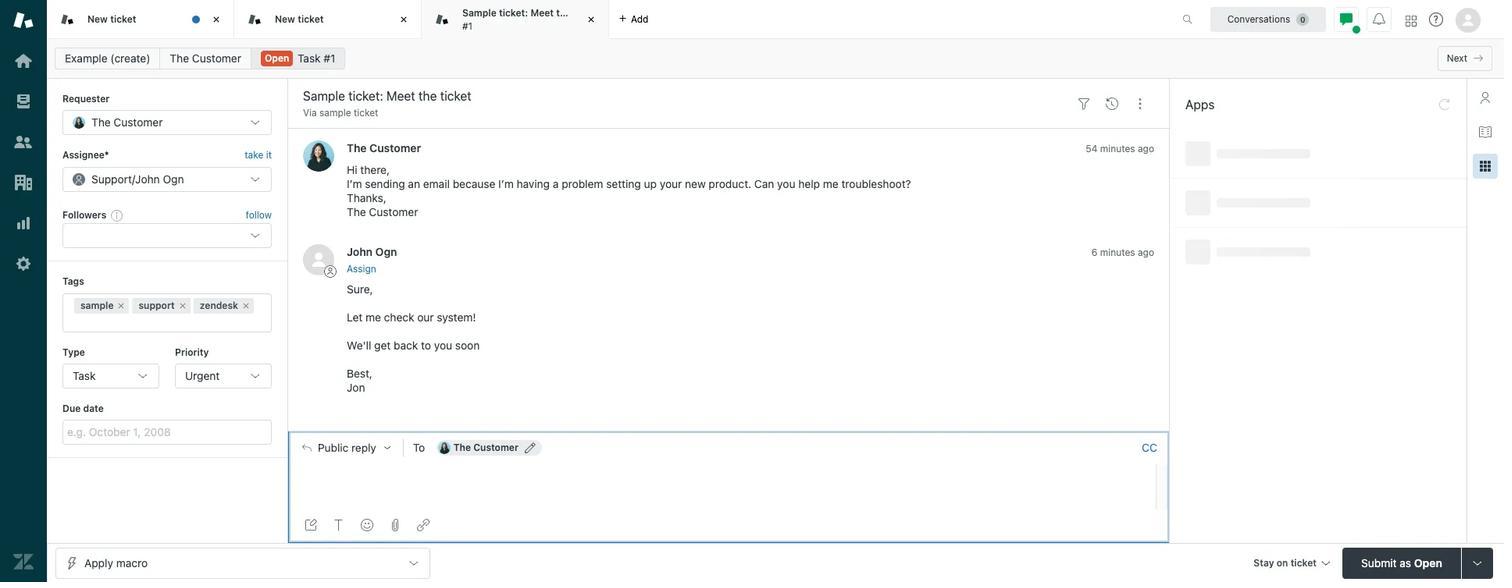 Task type: describe. For each thing, give the bounding box(es) containing it.
the inside requester element
[[91, 116, 111, 129]]

jon
[[347, 381, 365, 394]]

Public reply composer text field
[[295, 465, 1151, 498]]

1 avatar image from the top
[[303, 141, 334, 172]]

main element
[[0, 0, 47, 583]]

cc
[[1142, 442, 1157, 455]]

example (create) button
[[55, 48, 160, 70]]

we'll get back to you soon
[[347, 339, 480, 352]]

hi
[[347, 164, 357, 177]]

2 avatar image from the top
[[303, 245, 334, 276]]

tab containing sample ticket: meet the ticket
[[422, 0, 609, 39]]

submit
[[1361, 557, 1397, 570]]

take
[[245, 149, 263, 161]]

ticket:
[[499, 7, 528, 19]]

due
[[62, 403, 81, 415]]

2 new from the left
[[275, 13, 295, 25]]

draft mode image
[[305, 519, 317, 532]]

macro
[[116, 557, 148, 570]]

ogn inside john ogn assign
[[375, 246, 397, 259]]

#1 inside sample ticket: meet the ticket #1
[[462, 20, 473, 32]]

an
[[408, 178, 420, 191]]

conversationlabel log
[[287, 128, 1170, 432]]

problem
[[562, 178, 603, 191]]

me inside the hi there, i'm sending an email because i'm having a problem setting up your new product. can you help me troubleshoot? thanks, the customer
[[823, 178, 839, 191]]

apply macro
[[84, 557, 148, 570]]

stay
[[1254, 557, 1274, 569]]

button displays agent's chat status as online. image
[[1340, 13, 1353, 25]]

knowledge image
[[1479, 126, 1492, 138]]

notifications image
[[1373, 13, 1386, 25]]

best,
[[347, 367, 373, 380]]

example (create)
[[65, 52, 150, 65]]

type
[[62, 346, 85, 358]]

get
[[374, 339, 391, 352]]

requester element
[[62, 110, 272, 135]]

0 vertical spatial sample
[[319, 107, 351, 119]]

3 close image from the left
[[583, 12, 599, 27]]

remove image for support
[[178, 301, 187, 311]]

ticket up task #1 at the left top
[[298, 13, 324, 25]]

(create)
[[110, 52, 150, 65]]

Due date field
[[62, 420, 272, 445]]

public reply button
[[288, 432, 403, 465]]

meet
[[531, 7, 554, 19]]

take it button
[[245, 148, 272, 164]]

displays possible ticket submission types image
[[1471, 557, 1484, 570]]

as
[[1400, 557, 1411, 570]]

zendesk image
[[13, 552, 34, 573]]

tags
[[62, 276, 84, 288]]

the
[[556, 7, 571, 19]]

new
[[685, 178, 706, 191]]

to
[[421, 339, 431, 352]]

events image
[[1106, 97, 1118, 110]]

back
[[394, 339, 418, 352]]

zendesk support image
[[13, 10, 34, 30]]

support / john ogn
[[91, 172, 184, 186]]

6
[[1092, 247, 1098, 259]]

support
[[139, 300, 175, 311]]

sure,
[[347, 283, 376, 296]]

followers element
[[62, 224, 272, 249]]

date
[[83, 403, 104, 415]]

apps
[[1186, 98, 1215, 112]]

you inside the hi there, i'm sending an email because i'm having a problem setting up your new product. can you help me troubleshoot? thanks, the customer
[[777, 178, 796, 191]]

the up hi
[[347, 142, 367, 155]]

6 minutes ago
[[1092, 247, 1154, 259]]

it
[[266, 149, 272, 161]]

54
[[1086, 143, 1098, 155]]

insert emojis image
[[361, 519, 373, 532]]

1 vertical spatial open
[[1414, 557, 1443, 570]]

#1 inside secondary element
[[324, 52, 335, 65]]

ticket inside popup button
[[1291, 557, 1317, 569]]

up
[[644, 178, 657, 191]]

task for task
[[73, 369, 96, 383]]

the customer inside conversationlabel log
[[347, 142, 421, 155]]

2 i'm from the left
[[498, 178, 514, 191]]

54 minutes ago
[[1086, 143, 1154, 155]]

1 close image from the left
[[209, 12, 224, 27]]

sample
[[462, 7, 497, 19]]

assign
[[347, 263, 376, 275]]

customer inside requester element
[[114, 116, 163, 129]]

can
[[754, 178, 774, 191]]

john ogn link
[[347, 246, 397, 259]]

0 horizontal spatial you
[[434, 339, 452, 352]]

ticket actions image
[[1134, 97, 1147, 110]]

ago for 54 minutes ago
[[1138, 143, 1154, 155]]

public reply
[[318, 442, 376, 455]]

urgent button
[[175, 364, 272, 389]]

2 new ticket from the left
[[275, 13, 324, 25]]

minutes for 54
[[1100, 143, 1135, 155]]

the customer inside requester element
[[91, 116, 163, 129]]

add button
[[609, 0, 658, 38]]

next
[[1447, 52, 1468, 64]]

stay on ticket button
[[1247, 548, 1336, 581]]

zendesk products image
[[1406, 15, 1417, 26]]

having
[[517, 178, 550, 191]]

ago for 6 minutes ago
[[1138, 247, 1154, 259]]

hide composer image
[[722, 425, 735, 438]]

submit as open
[[1361, 557, 1443, 570]]

2 close image from the left
[[396, 12, 412, 27]]

let
[[347, 311, 363, 324]]

get help image
[[1429, 12, 1443, 27]]

zendesk
[[200, 300, 238, 311]]

our
[[417, 311, 434, 324]]

customer inside secondary element
[[192, 52, 241, 65]]

conversations button
[[1211, 7, 1326, 32]]

1 i'm from the left
[[347, 178, 362, 191]]

remove image for sample
[[117, 301, 126, 311]]

sending
[[365, 178, 405, 191]]

follow button
[[246, 209, 272, 223]]

reply
[[351, 442, 376, 455]]

via sample ticket
[[303, 107, 378, 119]]

reporting image
[[13, 213, 34, 234]]

priority
[[175, 346, 209, 358]]

example
[[65, 52, 107, 65]]

because
[[453, 178, 495, 191]]



Task type: vqa. For each thing, say whether or not it's contained in the screenshot.
STAY
yes



Task type: locate. For each thing, give the bounding box(es) containing it.
new ticket tab
[[47, 0, 234, 39], [234, 0, 422, 39]]

new ticket up task #1 at the left top
[[275, 13, 324, 25]]

me right let
[[366, 311, 381, 324]]

the customer right customer@example.com icon
[[454, 442, 519, 454]]

0 horizontal spatial ogn
[[163, 172, 184, 186]]

check
[[384, 311, 414, 324]]

sample ticket: meet the ticket #1
[[462, 7, 600, 32]]

your
[[660, 178, 682, 191]]

task inside popup button
[[73, 369, 96, 383]]

0 horizontal spatial john
[[135, 172, 160, 186]]

1 vertical spatial ago
[[1138, 247, 1154, 259]]

6 minutes ago text field
[[1092, 247, 1154, 259]]

0 vertical spatial ago
[[1138, 143, 1154, 155]]

me right help
[[823, 178, 839, 191]]

format text image
[[333, 519, 345, 532]]

john
[[135, 172, 160, 186], [347, 246, 373, 259]]

the inside secondary element
[[170, 52, 189, 65]]

secondary element
[[47, 43, 1504, 74]]

you right to
[[434, 339, 452, 352]]

cc button
[[1142, 442, 1158, 456]]

get started image
[[13, 51, 34, 71]]

1 vertical spatial avatar image
[[303, 245, 334, 276]]

troubleshoot?
[[842, 178, 911, 191]]

ticket right on
[[1291, 557, 1317, 569]]

ticket inside sample ticket: meet the ticket #1
[[574, 7, 600, 19]]

open left task #1 at the left top
[[265, 52, 289, 64]]

new ticket tab up task #1 at the left top
[[234, 0, 422, 39]]

0 horizontal spatial the customer link
[[160, 48, 251, 70]]

1 vertical spatial john
[[347, 246, 373, 259]]

john ogn assign
[[347, 246, 397, 275]]

1 vertical spatial sample
[[80, 300, 114, 311]]

email
[[423, 178, 450, 191]]

system!
[[437, 311, 476, 324]]

0 horizontal spatial i'm
[[347, 178, 362, 191]]

there,
[[360, 164, 390, 177]]

customer
[[192, 52, 241, 65], [114, 116, 163, 129], [370, 142, 421, 155], [369, 206, 418, 219], [474, 442, 519, 454]]

admin image
[[13, 254, 34, 274]]

0 horizontal spatial open
[[265, 52, 289, 64]]

open right as
[[1414, 557, 1443, 570]]

1 horizontal spatial #1
[[462, 20, 473, 32]]

let me check our system!
[[347, 311, 479, 324]]

to
[[413, 442, 425, 455]]

1 horizontal spatial john
[[347, 246, 373, 259]]

1 horizontal spatial sample
[[319, 107, 351, 119]]

help
[[798, 178, 820, 191]]

next button
[[1438, 46, 1493, 71]]

2 horizontal spatial close image
[[583, 12, 599, 27]]

Subject field
[[300, 87, 1067, 105]]

ticket right the
[[574, 7, 600, 19]]

new ticket up example (create)
[[87, 13, 136, 25]]

on
[[1277, 557, 1288, 569]]

the
[[170, 52, 189, 65], [91, 116, 111, 129], [347, 142, 367, 155], [347, 206, 366, 219], [454, 442, 471, 454]]

1 horizontal spatial i'm
[[498, 178, 514, 191]]

0 horizontal spatial sample
[[80, 300, 114, 311]]

open
[[265, 52, 289, 64], [1414, 557, 1443, 570]]

ticket right via
[[354, 107, 378, 119]]

new
[[87, 13, 108, 25], [275, 13, 295, 25]]

minutes for 6
[[1100, 247, 1135, 259]]

0 horizontal spatial #1
[[324, 52, 335, 65]]

i'm left having
[[498, 178, 514, 191]]

me
[[823, 178, 839, 191], [366, 311, 381, 324]]

0 vertical spatial #1
[[462, 20, 473, 32]]

ago right 6
[[1138, 247, 1154, 259]]

tabs tab list
[[47, 0, 1166, 39]]

the right the (create)
[[170, 52, 189, 65]]

1 horizontal spatial close image
[[396, 12, 412, 27]]

the customer right the (create)
[[170, 52, 241, 65]]

1 vertical spatial the customer link
[[347, 142, 421, 155]]

minutes right 6
[[1100, 247, 1135, 259]]

info on adding followers image
[[111, 209, 124, 222]]

the customer link up requester element
[[160, 48, 251, 70]]

avatar image left "assign"
[[303, 245, 334, 276]]

via
[[303, 107, 317, 119]]

new ticket
[[87, 13, 136, 25], [275, 13, 324, 25]]

the down the thanks,
[[347, 206, 366, 219]]

0 vertical spatial you
[[777, 178, 796, 191]]

0 horizontal spatial close image
[[209, 12, 224, 27]]

1 remove image from the left
[[117, 301, 126, 311]]

1 vertical spatial you
[[434, 339, 452, 352]]

minutes
[[1100, 143, 1135, 155], [1100, 247, 1135, 259]]

tab
[[422, 0, 609, 39]]

1 vertical spatial #1
[[324, 52, 335, 65]]

add
[[631, 13, 649, 25]]

0 horizontal spatial new ticket
[[87, 13, 136, 25]]

0 horizontal spatial task
[[73, 369, 96, 383]]

0 vertical spatial avatar image
[[303, 141, 334, 172]]

thanks,
[[347, 192, 386, 205]]

add link (cmd k) image
[[417, 519, 430, 532]]

0 vertical spatial me
[[823, 178, 839, 191]]

1 vertical spatial minutes
[[1100, 247, 1135, 259]]

sample down 'tags'
[[80, 300, 114, 311]]

support
[[91, 172, 132, 186]]

1 vertical spatial ogn
[[375, 246, 397, 259]]

1 horizontal spatial task
[[298, 52, 321, 65]]

due date
[[62, 403, 104, 415]]

the customer down requester
[[91, 116, 163, 129]]

1 horizontal spatial ogn
[[375, 246, 397, 259]]

conversations
[[1228, 13, 1291, 25]]

0 vertical spatial task
[[298, 52, 321, 65]]

take it
[[245, 149, 272, 161]]

customer context image
[[1479, 91, 1492, 104]]

1 horizontal spatial new
[[275, 13, 295, 25]]

john inside "assignee*" element
[[135, 172, 160, 186]]

add attachment image
[[389, 519, 401, 532]]

the customer link inside secondary element
[[160, 48, 251, 70]]

views image
[[13, 91, 34, 112]]

the customer up there,
[[347, 142, 421, 155]]

requester
[[62, 93, 110, 105]]

ogn inside "assignee*" element
[[163, 172, 184, 186]]

54 minutes ago text field
[[1086, 143, 1154, 155]]

assignee*
[[62, 149, 109, 161]]

customer@example.com image
[[438, 442, 450, 455]]

setting
[[606, 178, 641, 191]]

avatar image
[[303, 141, 334, 172], [303, 245, 334, 276]]

task button
[[62, 364, 159, 389]]

filter image
[[1078, 97, 1090, 110]]

0 vertical spatial open
[[265, 52, 289, 64]]

ogn
[[163, 172, 184, 186], [375, 246, 397, 259]]

0 vertical spatial ogn
[[163, 172, 184, 186]]

remove image left support
[[117, 301, 126, 311]]

the customer link up there,
[[347, 142, 421, 155]]

i'm
[[347, 178, 362, 191], [498, 178, 514, 191]]

john inside john ogn assign
[[347, 246, 373, 259]]

1 horizontal spatial me
[[823, 178, 839, 191]]

a
[[553, 178, 559, 191]]

public
[[318, 442, 349, 455]]

task up via
[[298, 52, 321, 65]]

0 vertical spatial john
[[135, 172, 160, 186]]

1 horizontal spatial new ticket
[[275, 13, 324, 25]]

2 minutes from the top
[[1100, 247, 1135, 259]]

0 vertical spatial the customer link
[[160, 48, 251, 70]]

1 horizontal spatial the customer link
[[347, 142, 421, 155]]

customer inside the hi there, i'm sending an email because i'm having a problem setting up your new product. can you help me troubleshoot? thanks, the customer
[[369, 206, 418, 219]]

stay on ticket
[[1254, 557, 1317, 569]]

assignee* element
[[62, 167, 272, 192]]

i'm down hi
[[347, 178, 362, 191]]

1 new from the left
[[87, 13, 108, 25]]

0 horizontal spatial remove image
[[117, 301, 126, 311]]

task inside secondary element
[[298, 52, 321, 65]]

hi there, i'm sending an email because i'm having a problem setting up your new product. can you help me troubleshoot? thanks, the customer
[[347, 164, 911, 219]]

close image
[[209, 12, 224, 27], [396, 12, 412, 27], [583, 12, 599, 27]]

task for task #1
[[298, 52, 321, 65]]

0 horizontal spatial me
[[366, 311, 381, 324]]

open inside secondary element
[[265, 52, 289, 64]]

remove image
[[241, 301, 251, 311]]

1 horizontal spatial you
[[777, 178, 796, 191]]

best, jon
[[347, 367, 373, 394]]

followers
[[62, 209, 106, 221]]

1 minutes from the top
[[1100, 143, 1135, 155]]

ogn right the "/"
[[163, 172, 184, 186]]

ago down the ticket actions icon
[[1138, 143, 1154, 155]]

the right customer@example.com icon
[[454, 442, 471, 454]]

product.
[[709, 178, 752, 191]]

follow
[[246, 209, 272, 221]]

#1
[[462, 20, 473, 32], [324, 52, 335, 65]]

/
[[132, 172, 135, 186]]

1 horizontal spatial open
[[1414, 557, 1443, 570]]

0 vertical spatial minutes
[[1100, 143, 1135, 155]]

john right support
[[135, 172, 160, 186]]

apply
[[84, 557, 113, 570]]

the customer inside secondary element
[[170, 52, 241, 65]]

organizations image
[[13, 173, 34, 193]]

0 horizontal spatial new
[[87, 13, 108, 25]]

task down type
[[73, 369, 96, 383]]

john up "assign"
[[347, 246, 373, 259]]

minutes right 54
[[1100, 143, 1135, 155]]

the inside the hi there, i'm sending an email because i'm having a problem setting up your new product. can you help me troubleshoot? thanks, the customer
[[347, 206, 366, 219]]

1 new ticket from the left
[[87, 13, 136, 25]]

2 remove image from the left
[[178, 301, 187, 311]]

task
[[298, 52, 321, 65], [73, 369, 96, 383]]

edit user image
[[525, 443, 536, 454]]

2 ago from the top
[[1138, 247, 1154, 259]]

remove image right support
[[178, 301, 187, 311]]

sample right via
[[319, 107, 351, 119]]

ogn up "assign"
[[375, 246, 397, 259]]

1 ago from the top
[[1138, 143, 1154, 155]]

ticket up the (create)
[[110, 13, 136, 25]]

1 horizontal spatial remove image
[[178, 301, 187, 311]]

new ticket tab up the (create)
[[47, 0, 234, 39]]

1 new ticket tab from the left
[[47, 0, 234, 39]]

we'll
[[347, 339, 371, 352]]

soon
[[455, 339, 480, 352]]

the down requester
[[91, 116, 111, 129]]

apps image
[[1479, 160, 1492, 173]]

assign button
[[347, 262, 376, 276]]

2 new ticket tab from the left
[[234, 0, 422, 39]]

1 vertical spatial task
[[73, 369, 96, 383]]

1 vertical spatial me
[[366, 311, 381, 324]]

avatar image left hi
[[303, 141, 334, 172]]

#1 down the sample
[[462, 20, 473, 32]]

you right "can"
[[777, 178, 796, 191]]

#1 up via sample ticket
[[324, 52, 335, 65]]

urgent
[[185, 369, 220, 383]]

ticket
[[574, 7, 600, 19], [110, 13, 136, 25], [298, 13, 324, 25], [354, 107, 378, 119], [1291, 557, 1317, 569]]

customers image
[[13, 132, 34, 152]]

task #1
[[298, 52, 335, 65]]

remove image
[[117, 301, 126, 311], [178, 301, 187, 311]]



